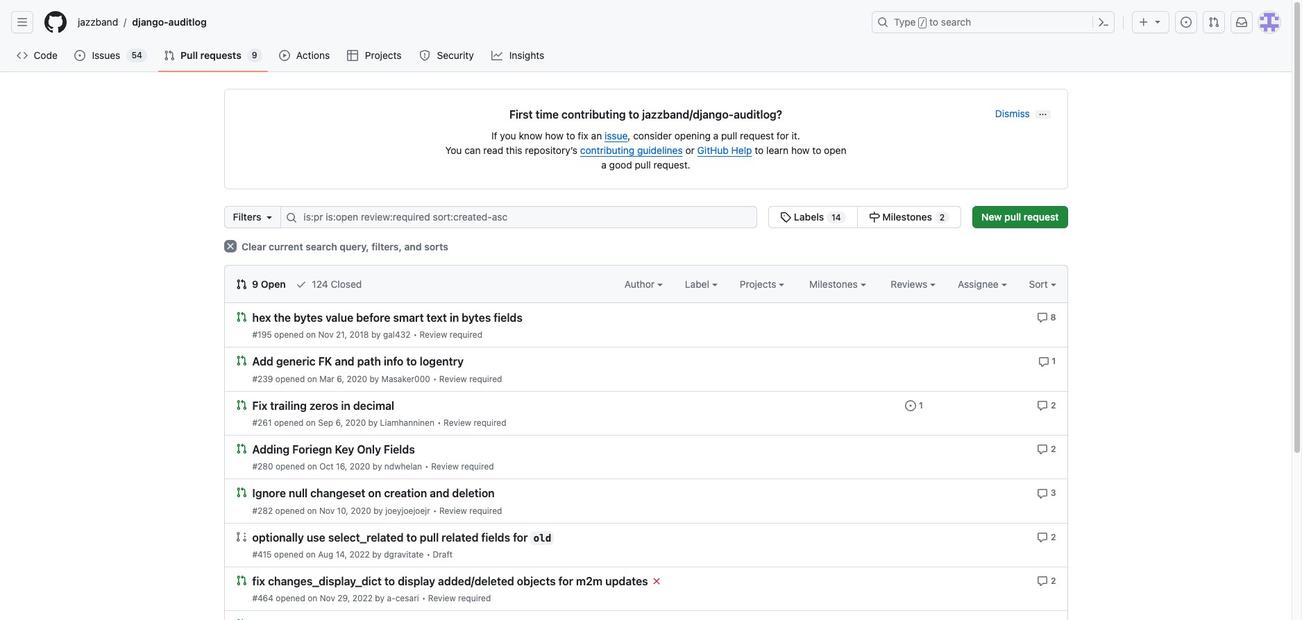 Task type: vqa. For each thing, say whether or not it's contained in the screenshot.
Open Pull Request image associated with Fix
yes



Task type: describe. For each thing, give the bounding box(es) containing it.
review required link down "fix changes_display_dict to display added/deleted objects for m2m updates"
[[428, 594, 491, 604]]

value
[[326, 312, 354, 325]]

• inside optionally use select_related to pull related fields for old #415             opened on aug 14, 2022 by dgravitate • draft
[[427, 550, 431, 560]]

insights link
[[486, 45, 551, 66]]

issues
[[92, 49, 120, 61]]

review required link for hex the bytes value before smart text in bytes fields
[[420, 330, 483, 341]]

by inside optionally use select_related to pull related fields for old #415             opened on aug 14, 2022 by dgravitate • draft
[[372, 550, 382, 560]]

to inside add generic fk and path info to logentry #239             opened on mar 6, 2020 by masaker000 • review required
[[407, 356, 417, 369]]

21,
[[336, 330, 347, 341]]

open pull request image for add generic fk and path info to logentry
[[236, 356, 247, 367]]

deletion
[[452, 488, 495, 500]]

learn
[[767, 144, 789, 156]]

joeyjoejoejr
[[386, 506, 430, 516]]

list containing jazzband
[[72, 11, 864, 33]]

0 vertical spatial triangle down image
[[1153, 16, 1164, 27]]

time
[[536, 108, 559, 121]]

fk
[[318, 356, 332, 369]]

labels 14
[[792, 211, 841, 223]]

for inside optionally use select_related to pull related fields for old #415             opened on aug 14, 2022 by dgravitate • draft
[[513, 532, 528, 544]]

pull right new
[[1005, 211, 1022, 223]]

optionally
[[252, 532, 304, 544]]

to right help
[[755, 144, 764, 156]]

2020 inside add generic fk and path info to logentry #239             opened on mar 6, 2020 by masaker000 • review required
[[347, 374, 367, 384]]

clear
[[242, 241, 266, 253]]

liamhanninen
[[380, 418, 435, 428]]

1 horizontal spatial 1
[[1053, 356, 1057, 367]]

#239
[[252, 374, 273, 384]]

1 vertical spatial fix
[[252, 576, 265, 588]]

an
[[591, 130, 602, 142]]

issue opened image for issues
[[75, 50, 86, 61]]

to right 'type' at top right
[[930, 16, 939, 28]]

null
[[289, 488, 308, 500]]

aug
[[318, 550, 334, 560]]

hex
[[252, 312, 271, 325]]

124 closed
[[310, 278, 362, 290]]

adding foriegn key only fields #280             opened on oct 16, 2020 by ndwhelan • review required
[[252, 444, 494, 472]]

issue element
[[769, 206, 962, 228]]

14
[[832, 213, 841, 223]]

#415
[[252, 550, 272, 560]]

labels
[[794, 211, 825, 223]]

• inside adding foriegn key only fields #280             opened on oct 16, 2020 by ndwhelan • review required
[[425, 462, 429, 472]]

actions
[[296, 49, 330, 61]]

repository's
[[525, 144, 578, 156]]

2020 inside fix trailing zeros in decimal #261             opened on sep 6, 2020 by liamhanninen • review required
[[346, 418, 366, 428]]

,
[[628, 130, 631, 142]]

if
[[492, 130, 498, 142]]

gal432 link
[[383, 330, 411, 341]]

optionally use select_related to pull related fields for old #415             opened on aug 14, 2022 by dgravitate • draft
[[252, 532, 552, 560]]

django-
[[132, 16, 169, 28]]

review inside hex the bytes value before smart text in bytes fields #195             opened on nov 21, 2018 by gal432 • review required
[[420, 330, 448, 341]]

3
[[1051, 488, 1057, 499]]

0 vertical spatial how
[[545, 130, 564, 142]]

required inside add generic fk and path info to logentry #239             opened on mar 6, 2020 by masaker000 • review required
[[470, 374, 502, 384]]

and for filters,
[[405, 241, 422, 253]]

pull inside optionally use select_related to pull related fields for old #415             opened on aug 14, 2022 by dgravitate • draft
[[420, 532, 439, 544]]

dismiss ...
[[996, 107, 1048, 119]]

1 vertical spatial 1 link
[[906, 399, 924, 412]]

hex the bytes value before smart text in bytes fields #195             opened on nov 21, 2018 by gal432 • review required
[[252, 312, 523, 341]]

3 open pull request image from the top
[[236, 576, 247, 587]]

comment image for adding foriegn key only fields
[[1038, 445, 1049, 456]]

comment image for ignore null changeset on creation and deletion
[[1037, 489, 1049, 500]]

opened inside the ignore null changeset on creation and deletion #282             opened on nov 10, 2020 by joeyjoejoejr • review required
[[275, 506, 305, 516]]

2 vertical spatial for
[[559, 576, 574, 588]]

required inside fix trailing zeros in decimal #261             opened on sep 6, 2020 by liamhanninen • review required
[[474, 418, 507, 428]]

key
[[335, 444, 354, 456]]

on down null
[[307, 506, 317, 516]]

8
[[1051, 313, 1057, 323]]

add
[[252, 356, 274, 369]]

review inside add generic fk and path info to logentry #239             opened on mar 6, 2020 by masaker000 • review required
[[439, 374, 467, 384]]

in inside fix trailing zeros in decimal #261             opened on sep 6, 2020 by liamhanninen • review required
[[341, 400, 351, 412]]

gal432
[[383, 330, 411, 341]]

assignee button
[[958, 277, 1007, 292]]

by inside adding foriegn key only fields #280             opened on oct 16, 2020 by ndwhelan • review required
[[373, 462, 382, 472]]

milestones for milestones
[[810, 278, 861, 290]]

contributing guidelines link
[[580, 144, 683, 156]]

foriegn
[[292, 444, 332, 456]]

fix changes_display_dict to display added/deleted objects for m2m updates
[[252, 576, 648, 588]]

reviews
[[891, 278, 931, 290]]

type
[[895, 16, 916, 28]]

help
[[732, 144, 753, 156]]

draft link
[[433, 550, 453, 560]]

django-auditlog link
[[127, 11, 212, 33]]

author button
[[625, 277, 663, 292]]

8 link
[[1037, 311, 1057, 324]]

open
[[261, 278, 286, 290]]

to learn how to open a good pull request.
[[602, 144, 847, 171]]

pull
[[181, 49, 198, 61]]

decimal
[[353, 400, 395, 412]]

2 vertical spatial comment image
[[1038, 533, 1049, 544]]

jazzband link
[[72, 11, 124, 33]]

table image
[[348, 50, 359, 61]]

on inside adding foriegn key only fields #280             opened on oct 16, 2020 by ndwhelan • review required
[[308, 462, 317, 472]]

16,
[[336, 462, 348, 472]]

29,
[[338, 594, 350, 604]]

check image
[[296, 279, 307, 290]]

sort button
[[1030, 277, 1057, 292]]

security link
[[414, 45, 481, 66]]

requests
[[200, 49, 242, 61]]

draft pull request image
[[236, 532, 247, 543]]

label
[[685, 278, 712, 290]]

how inside to learn how to open a good pull request.
[[792, 144, 810, 156]]

open pull request element for add
[[236, 355, 247, 367]]

comment image for hex the bytes value before smart text in bytes fields
[[1037, 313, 1048, 324]]

sort
[[1030, 278, 1048, 290]]

draft
[[433, 550, 453, 560]]

review required link for adding foriegn key only fields
[[431, 462, 494, 472]]

cesari
[[396, 594, 419, 604]]

• inside fix trailing zeros in decimal #261             opened on sep 6, 2020 by liamhanninen • review required
[[438, 418, 441, 428]]

projects inside "projects" popup button
[[740, 278, 779, 290]]

/ for type
[[921, 18, 926, 28]]

code
[[34, 49, 58, 61]]

ignore null changeset on creation and deletion #282             opened on nov 10, 2020 by joeyjoejoejr • review required
[[252, 488, 502, 516]]

milestones 2
[[880, 211, 945, 223]]

Search all issues text field
[[281, 206, 758, 228]]

you can read this repository's contributing guidelines or github help
[[445, 144, 753, 156]]

shield image
[[419, 50, 431, 61]]

request inside new pull request link
[[1024, 211, 1059, 223]]

dismiss
[[996, 108, 1031, 119]]

on down changes_display_dict
[[308, 594, 318, 604]]

required inside adding foriegn key only fields #280             opened on oct 16, 2020 by ndwhelan • review required
[[462, 462, 494, 472]]

tag image
[[781, 212, 792, 223]]

a-
[[387, 594, 396, 604]]

3 2 link from the top
[[1038, 531, 1057, 544]]

notifications image
[[1237, 17, 1248, 28]]

2022 inside optionally use select_related to pull related fields for old #415             opened on aug 14, 2022 by dgravitate • draft
[[350, 550, 370, 560]]

sorts
[[424, 241, 449, 253]]

added/deleted
[[438, 576, 515, 588]]

open pull request image for fix trailing zeros in decimal
[[236, 400, 247, 411]]

a-cesari link
[[387, 594, 419, 604]]

first time contributing to jazzband/django-auditlog?
[[510, 108, 783, 121]]

projects inside projects link
[[365, 49, 402, 61]]

1 / 6 checks ok image
[[651, 577, 662, 588]]

generic
[[276, 356, 316, 369]]

code image
[[17, 50, 28, 61]]

request.
[[654, 159, 691, 171]]

to up a-
[[385, 576, 395, 588]]

homepage image
[[44, 11, 67, 33]]

fields inside optionally use select_related to pull related fields for old #415             opened on aug 14, 2022 by dgravitate • draft
[[482, 532, 511, 544]]

clear current search query, filters, and sorts
[[239, 241, 449, 253]]

124 closed link
[[296, 277, 362, 292]]

dgravitate link
[[384, 550, 424, 560]]

opened inside hex the bytes value before smart text in bytes fields #195             opened on nov 21, 2018 by gal432 • review required
[[274, 330, 304, 341]]

2020 inside adding foriegn key only fields #280             opened on oct 16, 2020 by ndwhelan • review required
[[350, 462, 370, 472]]

you
[[445, 144, 462, 156]]

issue link
[[605, 130, 628, 142]]

display
[[398, 576, 436, 588]]

• inside add generic fk and path info to logentry #239             opened on mar 6, 2020 by masaker000 • review required
[[433, 374, 437, 384]]

2020 inside the ignore null changeset on creation and deletion #282             opened on nov 10, 2020 by joeyjoejoejr • review required
[[351, 506, 371, 516]]

dgravitate
[[384, 550, 424, 560]]



Task type: locate. For each thing, give the bounding box(es) containing it.
2 open pull request image from the top
[[236, 400, 247, 411]]

issue opened image for 1
[[906, 401, 917, 412]]

request up help
[[740, 130, 774, 142]]

open pull request element for adding
[[236, 443, 247, 455]]

review required link down logentry
[[439, 374, 502, 384]]

0 horizontal spatial triangle down image
[[264, 212, 275, 223]]

• down logentry
[[433, 374, 437, 384]]

required inside the ignore null changeset on creation and deletion #282             opened on nov 10, 2020 by joeyjoejoejr • review required
[[470, 506, 502, 516]]

for left m2m
[[559, 576, 574, 588]]

0 horizontal spatial 1
[[919, 400, 924, 411]]

a down you can read this repository's contributing guidelines or github help
[[602, 159, 607, 171]]

9 for 9
[[252, 50, 257, 60]]

pull up github help link
[[722, 130, 738, 142]]

and for creation
[[430, 488, 450, 500]]

ignore null changeset on creation and deletion link
[[252, 488, 495, 500]]

6 open pull request element from the top
[[236, 575, 247, 587]]

for left it.
[[777, 130, 790, 142]]

10,
[[337, 506, 348, 516]]

0 vertical spatial contributing
[[562, 108, 626, 121]]

9 left open
[[252, 278, 259, 290]]

triangle down image right plus icon
[[1153, 16, 1164, 27]]

0 horizontal spatial bytes
[[294, 312, 323, 325]]

for
[[777, 130, 790, 142], [513, 532, 528, 544], [559, 576, 574, 588]]

9 for 9 open
[[252, 278, 259, 290]]

• right joeyjoejoejr link
[[433, 506, 437, 516]]

on left mar
[[307, 374, 317, 384]]

old
[[534, 533, 552, 544]]

open pull request element for ignore
[[236, 487, 247, 499]]

opened inside add generic fk and path info to logentry #239             opened on mar 6, 2020 by masaker000 • review required
[[276, 374, 305, 384]]

1 vertical spatial nov
[[319, 506, 335, 516]]

a inside to learn how to open a good pull request.
[[602, 159, 607, 171]]

1 horizontal spatial bytes
[[462, 312, 491, 325]]

to up masaker000
[[407, 356, 417, 369]]

auditlog
[[169, 16, 207, 28]]

triangle down image inside filters 'popup button'
[[264, 212, 275, 223]]

4 open pull request element from the top
[[236, 443, 247, 455]]

new
[[982, 211, 1003, 223]]

review down the text
[[420, 330, 448, 341]]

1 vertical spatial request
[[1024, 211, 1059, 223]]

1 2 link from the top
[[1038, 399, 1057, 412]]

nov left the 29,
[[320, 594, 335, 604]]

2022 right the 29,
[[353, 594, 373, 604]]

2020 right 16,
[[350, 462, 370, 472]]

• down 'smart' in the bottom of the page
[[414, 330, 417, 341]]

1 vertical spatial 9
[[252, 278, 259, 290]]

1 vertical spatial contributing
[[580, 144, 635, 156]]

open pull request image left 'fix'
[[236, 400, 247, 411]]

pull down contributing guidelines link
[[635, 159, 651, 171]]

to up dgravitate
[[407, 532, 417, 544]]

0 vertical spatial open pull request image
[[236, 312, 247, 323]]

#261
[[252, 418, 272, 428]]

masaker000 link
[[382, 374, 430, 384]]

0 vertical spatial projects
[[365, 49, 402, 61]]

draft pull request element
[[236, 531, 247, 543]]

pull up the draft link
[[420, 532, 439, 544]]

new pull request link
[[973, 206, 1068, 228]]

0 horizontal spatial a
[[602, 159, 607, 171]]

1 vertical spatial projects
[[740, 278, 779, 290]]

#464
[[252, 594, 274, 604]]

how up repository's
[[545, 130, 564, 142]]

comment image left the 8
[[1037, 313, 1048, 324]]

review required link for ignore null changeset on creation and deletion
[[440, 506, 502, 516]]

1 vertical spatial open pull request image
[[236, 400, 247, 411]]

2 bytes from the left
[[462, 312, 491, 325]]

projects button
[[740, 277, 785, 292]]

1 vertical spatial 2022
[[353, 594, 373, 604]]

open pull request image for adding
[[236, 444, 247, 455]]

/ left django-
[[124, 16, 127, 28]]

2 horizontal spatial and
[[430, 488, 450, 500]]

milestones down 14
[[810, 278, 861, 290]]

124
[[312, 278, 328, 290]]

milestones
[[883, 211, 933, 223], [810, 278, 861, 290]]

to inside optionally use select_related to pull related fields for old #415             opened on aug 14, 2022 by dgravitate • draft
[[407, 532, 417, 544]]

opened down null
[[275, 506, 305, 516]]

1 vertical spatial triangle down image
[[264, 212, 275, 223]]

issue opened image
[[1181, 17, 1192, 28]]

0 vertical spatial for
[[777, 130, 790, 142]]

9 open
[[250, 278, 286, 290]]

• right ndwhelan link at the left
[[425, 462, 429, 472]]

• inside the ignore null changeset on creation and deletion #282             opened on nov 10, 2020 by joeyjoejoejr • review required
[[433, 506, 437, 516]]

contributing down issue link
[[580, 144, 635, 156]]

0 horizontal spatial 1 link
[[906, 399, 924, 412]]

oct
[[320, 462, 334, 472]]

code link
[[11, 45, 63, 66]]

1 horizontal spatial 1 link
[[1039, 355, 1057, 368]]

git pull request image inside 9 open link
[[236, 279, 247, 290]]

0 horizontal spatial /
[[124, 16, 127, 28]]

reviews button
[[891, 277, 936, 292]]

plus image
[[1139, 17, 1150, 28]]

opened right #464
[[276, 594, 305, 604]]

to left open
[[813, 144, 822, 156]]

1 horizontal spatial fix
[[578, 130, 589, 142]]

open pull request image left the hex
[[236, 312, 247, 323]]

by down 'select_related'
[[372, 550, 382, 560]]

can
[[465, 144, 481, 156]]

opened inside optionally use select_related to pull related fields for old #415             opened on aug 14, 2022 by dgravitate • draft
[[274, 550, 304, 560]]

1 vertical spatial and
[[335, 356, 355, 369]]

•
[[414, 330, 417, 341], [433, 374, 437, 384], [438, 418, 441, 428], [425, 462, 429, 472], [433, 506, 437, 516], [427, 550, 431, 560], [422, 594, 426, 604]]

1 horizontal spatial triangle down image
[[1153, 16, 1164, 27]]

zeros
[[310, 400, 339, 412]]

9 open link
[[236, 277, 286, 292]]

1 vertical spatial in
[[341, 400, 351, 412]]

filters
[[233, 211, 261, 223]]

2 open pull request element from the top
[[236, 355, 247, 367]]

1 horizontal spatial projects
[[740, 278, 779, 290]]

it.
[[792, 130, 801, 142]]

adding
[[252, 444, 290, 456]]

0 vertical spatial 1 link
[[1039, 355, 1057, 368]]

milestones button
[[810, 277, 866, 292]]

search right 'type' at top right
[[942, 16, 972, 28]]

2 vertical spatial and
[[430, 488, 450, 500]]

• right cesari at the left
[[422, 594, 426, 604]]

6,
[[337, 374, 345, 384], [336, 418, 343, 428]]

on
[[306, 330, 316, 341], [307, 374, 317, 384], [306, 418, 316, 428], [308, 462, 317, 472], [368, 488, 382, 500], [307, 506, 317, 516], [306, 550, 316, 560], [308, 594, 318, 604]]

/ inside the jazzband / django-auditlog
[[124, 16, 127, 28]]

adding foriegn key only fields link
[[252, 444, 415, 456]]

0 vertical spatial open pull request image
[[236, 356, 247, 367]]

opened down optionally
[[274, 550, 304, 560]]

opened down trailing
[[274, 418, 304, 428]]

review right liamhanninen
[[444, 418, 472, 428]]

creation
[[384, 488, 427, 500]]

on inside hex the bytes value before smart text in bytes fields #195             opened on nov 21, 2018 by gal432 • review required
[[306, 330, 316, 341]]

1 vertical spatial fields
[[482, 532, 511, 544]]

milestones right "milestone" icon
[[883, 211, 933, 223]]

Issues search field
[[281, 206, 758, 228]]

1 vertical spatial 6,
[[336, 418, 343, 428]]

fix left an
[[578, 130, 589, 142]]

1 open pull request element from the top
[[236, 311, 247, 323]]

by inside fix trailing zeros in decimal #261             opened on sep 6, 2020 by liamhanninen • review required
[[368, 418, 378, 428]]

1 vertical spatial search
[[306, 241, 337, 253]]

open pull request image left adding
[[236, 444, 247, 455]]

label button
[[685, 277, 718, 292]]

this
[[506, 144, 523, 156]]

2 vertical spatial nov
[[320, 594, 335, 604]]

0 vertical spatial nov
[[318, 330, 334, 341]]

0 vertical spatial search
[[942, 16, 972, 28]]

opened inside fix trailing zeros in decimal #261             opened on sep 6, 2020 by liamhanninen • review required
[[274, 418, 304, 428]]

review down the deletion
[[440, 506, 467, 516]]

command palette image
[[1099, 17, 1110, 28]]

by inside the ignore null changeset on creation and deletion #282             opened on nov 10, 2020 by joeyjoejoejr • review required
[[374, 506, 383, 516]]

• inside hex the bytes value before smart text in bytes fields #195             opened on nov 21, 2018 by gal432 • review required
[[414, 330, 417, 341]]

9
[[252, 50, 257, 60], [252, 278, 259, 290]]

open pull request image for hex
[[236, 312, 247, 323]]

and left the deletion
[[430, 488, 450, 500]]

1 vertical spatial milestones
[[810, 278, 861, 290]]

14,
[[336, 550, 347, 560]]

0 horizontal spatial request
[[740, 130, 774, 142]]

review up the deletion
[[431, 462, 459, 472]]

only
[[357, 444, 381, 456]]

0 vertical spatial 1
[[1053, 356, 1057, 367]]

open pull request element for hex
[[236, 311, 247, 323]]

author
[[625, 278, 658, 290]]

7 open pull request element from the top
[[236, 619, 247, 621]]

• left the draft link
[[427, 550, 431, 560]]

info
[[384, 356, 404, 369]]

insights
[[510, 49, 545, 61]]

2 horizontal spatial for
[[777, 130, 790, 142]]

review required link down the text
[[420, 330, 483, 341]]

required inside hex the bytes value before smart text in bytes fields #195             opened on nov 21, 2018 by gal432 • review required
[[450, 330, 483, 341]]

on left 21, in the left of the page
[[306, 330, 316, 341]]

0 vertical spatial fix
[[578, 130, 589, 142]]

review inside adding foriegn key only fields #280             opened on oct 16, 2020 by ndwhelan • review required
[[431, 462, 459, 472]]

projects link
[[342, 45, 408, 66]]

0 horizontal spatial fix
[[252, 576, 265, 588]]

0 vertical spatial 6,
[[337, 374, 345, 384]]

review required link right liamhanninen link
[[444, 418, 507, 428]]

git pull request image
[[1209, 17, 1220, 28], [236, 279, 247, 290]]

search inside clear current search query, filters, and sorts link
[[306, 241, 337, 253]]

closed
[[331, 278, 362, 290]]

to up repository's
[[567, 130, 576, 142]]

to up ,
[[629, 108, 640, 121]]

1 vertical spatial 1
[[919, 400, 924, 411]]

fix
[[578, 130, 589, 142], [252, 576, 265, 588]]

query,
[[340, 241, 369, 253]]

open pull request image left add
[[236, 356, 247, 367]]

1 horizontal spatial a
[[714, 130, 719, 142]]

0 vertical spatial issue opened image
[[75, 50, 86, 61]]

type / to search
[[895, 16, 972, 28]]

1 horizontal spatial git pull request image
[[1209, 17, 1220, 28]]

bytes right the text
[[462, 312, 491, 325]]

on left sep
[[306, 418, 316, 428]]

open pull request element
[[236, 311, 247, 323], [236, 355, 247, 367], [236, 399, 247, 411], [236, 443, 247, 455], [236, 487, 247, 499], [236, 575, 247, 587], [236, 619, 247, 621]]

1 bytes from the left
[[294, 312, 323, 325]]

sep
[[318, 418, 333, 428]]

review required link for fix trailing zeros in decimal
[[444, 418, 507, 428]]

0 horizontal spatial git pull request image
[[236, 279, 247, 290]]

1 vertical spatial issue opened image
[[906, 401, 917, 412]]

2
[[940, 213, 945, 223], [1051, 400, 1057, 411], [1051, 444, 1057, 455], [1051, 532, 1057, 543], [1051, 576, 1057, 587]]

2 inside milestones 2
[[940, 213, 945, 223]]

a up "github"
[[714, 130, 719, 142]]

2 vertical spatial open pull request image
[[236, 488, 247, 499]]

git pull request image right issue opened icon
[[1209, 17, 1220, 28]]

open pull request image
[[236, 356, 247, 367], [236, 400, 247, 411], [236, 488, 247, 499]]

for left old
[[513, 532, 528, 544]]

open pull request image left 'ignore'
[[236, 488, 247, 499]]

1 horizontal spatial search
[[942, 16, 972, 28]]

graph image
[[492, 50, 503, 61]]

comment image for add generic fk and path info to logentry
[[1039, 357, 1050, 368]]

nov inside hex the bytes value before smart text in bytes fields #195             opened on nov 21, 2018 by gal432 • review required
[[318, 330, 334, 341]]

2 vertical spatial open pull request image
[[236, 576, 247, 587]]

1 vertical spatial how
[[792, 144, 810, 156]]

1 open pull request image from the top
[[236, 356, 247, 367]]

milestones inside issue element
[[883, 211, 933, 223]]

2022
[[350, 550, 370, 560], [353, 594, 373, 604]]

on inside optionally use select_related to pull related fields for old #415             opened on aug 14, 2022 by dgravitate • draft
[[306, 550, 316, 560]]

in
[[450, 312, 459, 325], [341, 400, 351, 412]]

2022 down 'select_related'
[[350, 550, 370, 560]]

fields inside hex the bytes value before smart text in bytes fields #195             opened on nov 21, 2018 by gal432 • review required
[[494, 312, 523, 325]]

1 vertical spatial a
[[602, 159, 607, 171]]

by right 2018
[[371, 330, 381, 341]]

git pull request image
[[164, 50, 175, 61]]

0 vertical spatial in
[[450, 312, 459, 325]]

0 horizontal spatial for
[[513, 532, 528, 544]]

0 vertical spatial and
[[405, 241, 422, 253]]

security
[[437, 49, 474, 61]]

and right fk
[[335, 356, 355, 369]]

ignore
[[252, 488, 286, 500]]

good
[[610, 159, 633, 171]]

nov left 21, in the left of the page
[[318, 330, 334, 341]]

open pull request image for ignore null changeset on creation and deletion
[[236, 488, 247, 499]]

1 vertical spatial for
[[513, 532, 528, 544]]

4 2 link from the top
[[1038, 575, 1057, 588]]

list
[[72, 11, 864, 33]]

hex the bytes value before smart text in bytes fields link
[[252, 312, 523, 325]]

by inside hex the bytes value before smart text in bytes fields #195             opened on nov 21, 2018 by gal432 • review required
[[371, 330, 381, 341]]

0 horizontal spatial in
[[341, 400, 351, 412]]

bytes
[[294, 312, 323, 325], [462, 312, 491, 325]]

pull inside to learn how to open a good pull request.
[[635, 159, 651, 171]]

0 horizontal spatial milestones
[[810, 278, 861, 290]]

milestone image
[[869, 212, 880, 223]]

review required link down the deletion
[[440, 506, 502, 516]]

search left query,
[[306, 241, 337, 253]]

comment image for fix changes_display_dict to display added/deleted objects for m2m updates
[[1038, 577, 1049, 588]]

• right liamhanninen
[[438, 418, 441, 428]]

review down "fix changes_display_dict to display added/deleted objects for m2m updates"
[[428, 594, 456, 604]]

2 open pull request image from the top
[[236, 444, 247, 455]]

text
[[427, 312, 447, 325]]

1 horizontal spatial /
[[921, 18, 926, 28]]

9 left play icon
[[252, 50, 257, 60]]

opened down the at the bottom left
[[274, 330, 304, 341]]

comment image down 3 link
[[1038, 533, 1049, 544]]

none search field containing filters
[[224, 206, 962, 228]]

6, inside add generic fk and path info to logentry #239             opened on mar 6, 2020 by masaker000 • review required
[[337, 374, 345, 384]]

and left sorts
[[405, 241, 422, 253]]

search image
[[286, 213, 298, 224]]

in right zeros
[[341, 400, 351, 412]]

1 horizontal spatial and
[[405, 241, 422, 253]]

issue
[[605, 130, 628, 142]]

review down logentry
[[439, 374, 467, 384]]

by down ignore null changeset on creation and deletion link
[[374, 506, 383, 516]]

by left a-
[[375, 594, 385, 604]]

3 open pull request element from the top
[[236, 399, 247, 411]]

0 vertical spatial a
[[714, 130, 719, 142]]

and inside add generic fk and path info to logentry #239             opened on mar 6, 2020 by masaker000 • review required
[[335, 356, 355, 369]]

0 horizontal spatial and
[[335, 356, 355, 369]]

1 link
[[1039, 355, 1057, 368], [906, 399, 924, 412]]

1 vertical spatial git pull request image
[[236, 279, 247, 290]]

open pull request element for fix
[[236, 399, 247, 411]]

/ inside "type / to search"
[[921, 18, 926, 28]]

in inside hex the bytes value before smart text in bytes fields #195             opened on nov 21, 2018 by gal432 • review required
[[450, 312, 459, 325]]

to
[[930, 16, 939, 28], [629, 108, 640, 121], [567, 130, 576, 142], [755, 144, 764, 156], [813, 144, 822, 156], [407, 356, 417, 369], [407, 532, 417, 544], [385, 576, 395, 588]]

0 vertical spatial comment image
[[1037, 313, 1048, 324]]

issue opened image
[[75, 50, 86, 61], [906, 401, 917, 412]]

1 horizontal spatial how
[[792, 144, 810, 156]]

comment image up 3 link
[[1038, 445, 1049, 456]]

nov inside the ignore null changeset on creation and deletion #282             opened on nov 10, 2020 by joeyjoejoejr • review required
[[319, 506, 335, 516]]

0 vertical spatial milestones
[[883, 211, 933, 223]]

jazzband / django-auditlog
[[78, 16, 207, 28]]

2020 down add generic fk and path info to logentry "link"
[[347, 374, 367, 384]]

open pull request image
[[236, 312, 247, 323], [236, 444, 247, 455], [236, 576, 247, 587]]

on left creation
[[368, 488, 382, 500]]

0 vertical spatial 9
[[252, 50, 257, 60]]

0 horizontal spatial projects
[[365, 49, 402, 61]]

1 vertical spatial comment image
[[1038, 445, 1049, 456]]

github help link
[[698, 144, 753, 156]]

jazzband
[[78, 16, 118, 28]]

by down path
[[370, 374, 379, 384]]

x image
[[224, 240, 236, 253]]

github
[[698, 144, 729, 156]]

opened down adding
[[276, 462, 305, 472]]

play image
[[279, 50, 290, 61]]

0 vertical spatial 2022
[[350, 550, 370, 560]]

by inside add generic fk and path info to logentry #239             opened on mar 6, 2020 by masaker000 • review required
[[370, 374, 379, 384]]

comment image
[[1037, 313, 1048, 324], [1038, 445, 1049, 456], [1038, 533, 1049, 544]]

triangle down image left search icon
[[264, 212, 275, 223]]

1 horizontal spatial request
[[1024, 211, 1059, 223]]

by down decimal
[[368, 418, 378, 428]]

2020 right 10,
[[351, 506, 371, 516]]

6, right mar
[[337, 374, 345, 384]]

a
[[714, 130, 719, 142], [602, 159, 607, 171]]

opened down generic
[[276, 374, 305, 384]]

0 horizontal spatial search
[[306, 241, 337, 253]]

or
[[686, 144, 695, 156]]

masaker000
[[382, 374, 430, 384]]

None search field
[[224, 206, 962, 228]]

clear current search query, filters, and sorts link
[[224, 240, 449, 253]]

review required link for add generic fk and path info to logentry
[[439, 374, 502, 384]]

1 horizontal spatial milestones
[[883, 211, 933, 223]]

milestones for milestones 2
[[883, 211, 933, 223]]

review required link up the deletion
[[431, 462, 494, 472]]

on inside add generic fk and path info to logentry #239             opened on mar 6, 2020 by masaker000 • review required
[[307, 374, 317, 384]]

triangle down image
[[1153, 16, 1164, 27], [264, 212, 275, 223]]

bytes right the at the bottom left
[[294, 312, 323, 325]]

/ right 'type' at top right
[[921, 18, 926, 28]]

2 2 link from the top
[[1038, 443, 1057, 456]]

on left aug
[[306, 550, 316, 560]]

new pull request
[[982, 211, 1059, 223]]

0 vertical spatial request
[[740, 130, 774, 142]]

path
[[357, 356, 381, 369]]

0 horizontal spatial issue opened image
[[75, 50, 86, 61]]

and inside the ignore null changeset on creation and deletion #282             opened on nov 10, 2020 by joeyjoejoejr • review required
[[430, 488, 450, 500]]

#280
[[252, 462, 273, 472]]

jazzband/django-
[[642, 108, 734, 121]]

milestones inside popup button
[[810, 278, 861, 290]]

nov left 10,
[[319, 506, 335, 516]]

review
[[420, 330, 448, 341], [439, 374, 467, 384], [444, 418, 472, 428], [431, 462, 459, 472], [440, 506, 467, 516], [428, 594, 456, 604]]

1 horizontal spatial issue opened image
[[906, 401, 917, 412]]

2020 down decimal
[[346, 418, 366, 428]]

0 vertical spatial fields
[[494, 312, 523, 325]]

2020
[[347, 374, 367, 384], [346, 418, 366, 428], [350, 462, 370, 472], [351, 506, 371, 516]]

request right new
[[1024, 211, 1059, 223]]

/ for jazzband
[[124, 16, 127, 28]]

in right the text
[[450, 312, 459, 325]]

know
[[519, 130, 543, 142]]

projects right label popup button
[[740, 278, 779, 290]]

0 vertical spatial git pull request image
[[1209, 17, 1220, 28]]

comment image inside 8 link
[[1037, 313, 1048, 324]]

contributing
[[562, 108, 626, 121], [580, 144, 635, 156]]

1 open pull request image from the top
[[236, 312, 247, 323]]

5 open pull request element from the top
[[236, 487, 247, 499]]

1 vertical spatial open pull request image
[[236, 444, 247, 455]]

3 open pull request image from the top
[[236, 488, 247, 499]]

review inside the ignore null changeset on creation and deletion #282             opened on nov 10, 2020 by joeyjoejoejr • review required
[[440, 506, 467, 516]]

6, inside fix trailing zeros in decimal #261             opened on sep 6, 2020 by liamhanninen • review required
[[336, 418, 343, 428]]

comment image
[[1039, 357, 1050, 368], [1038, 401, 1049, 412], [1037, 489, 1049, 500], [1038, 577, 1049, 588]]

on inside fix trailing zeros in decimal #261             opened on sep 6, 2020 by liamhanninen • review required
[[306, 418, 316, 428]]

0 horizontal spatial how
[[545, 130, 564, 142]]

review inside fix trailing zeros in decimal #261             opened on sep 6, 2020 by liamhanninen • review required
[[444, 418, 472, 428]]

assignee
[[958, 278, 1002, 290]]

6, right sep
[[336, 418, 343, 428]]

liamhanninen link
[[380, 418, 435, 428]]

projects right table icon
[[365, 49, 402, 61]]

issue opened image inside 1 link
[[906, 401, 917, 412]]

the
[[274, 312, 291, 325]]

1 horizontal spatial for
[[559, 576, 574, 588]]

filters button
[[224, 206, 282, 228]]

objects
[[517, 576, 556, 588]]

1 horizontal spatial in
[[450, 312, 459, 325]]

opened inside adding foriegn key only fields #280             opened on oct 16, 2020 by ndwhelan • review required
[[276, 462, 305, 472]]

open pull request image down draft pull request icon
[[236, 576, 247, 587]]

by down only
[[373, 462, 382, 472]]

comment image inside 3 link
[[1037, 489, 1049, 500]]



